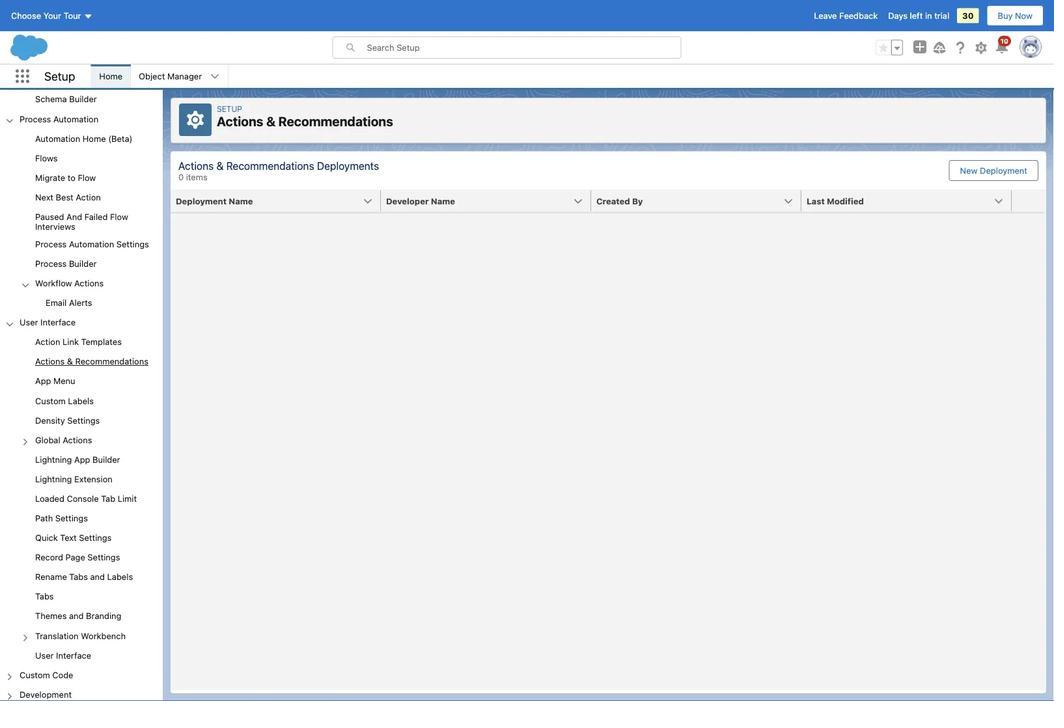 Task type: locate. For each thing, give the bounding box(es) containing it.
& inside setup actions & recommendations
[[266, 114, 276, 129]]

settings for automation
[[116, 239, 149, 249]]

tabs down "record page settings" link
[[69, 572, 88, 582]]

settings down custom labels link
[[67, 416, 100, 425]]

lightning extension link
[[35, 474, 113, 486]]

0 vertical spatial action
[[76, 192, 101, 202]]

0 horizontal spatial and
[[69, 612, 84, 621]]

deployment name button
[[171, 191, 381, 211]]

custom up development
[[20, 670, 50, 680]]

deployment name
[[176, 196, 253, 206]]

recommendations for actions & recommendations deployments 0 items
[[226, 160, 314, 172]]

0 horizontal spatial deployment
[[176, 196, 227, 206]]

recommendations up the deployments
[[279, 114, 393, 129]]

builder inside process automation tree item
[[69, 259, 97, 269]]

0 vertical spatial builder
[[69, 94, 97, 104]]

deployments
[[317, 160, 379, 172]]

lightning up loaded
[[35, 474, 72, 484]]

0 vertical spatial process
[[20, 114, 51, 124]]

group for user interface
[[0, 333, 163, 666]]

schema builder link
[[35, 94, 97, 106]]

user inside group
[[35, 651, 54, 661]]

translation
[[35, 631, 79, 641]]

action left link
[[35, 337, 60, 347]]

2 lightning from the top
[[35, 474, 72, 484]]

process automation settings link
[[35, 239, 149, 251]]

custom inside user interface tree item
[[35, 396, 66, 406]]

name for deployment name
[[229, 196, 253, 206]]

1 vertical spatial &
[[217, 160, 224, 172]]

automation down process automation link
[[35, 133, 80, 143]]

templates
[[81, 337, 122, 347]]

user
[[20, 318, 38, 327], [35, 651, 54, 661]]

settings inside "record page settings" link
[[88, 553, 120, 563]]

lightning for lightning extension
[[35, 474, 72, 484]]

builder down "picklist value sets" image
[[69, 94, 97, 104]]

automation inside process automation link
[[53, 114, 99, 124]]

0 vertical spatial &
[[266, 114, 276, 129]]

user interface up "code"
[[35, 651, 91, 661]]

custom
[[35, 396, 66, 406], [20, 670, 50, 680]]

1 horizontal spatial setup
[[217, 104, 242, 113]]

page
[[66, 553, 85, 563]]

interface
[[40, 318, 76, 327], [56, 651, 91, 661]]

actions down setup link
[[217, 114, 264, 129]]

builder down process automation settings link
[[69, 259, 97, 269]]

& down link
[[67, 357, 73, 367]]

settings inside the quick text settings link
[[79, 533, 112, 543]]

in
[[926, 11, 933, 21]]

actions up alerts
[[74, 278, 104, 288]]

user interface inside group
[[35, 651, 91, 661]]

deployment
[[981, 166, 1028, 176], [176, 196, 227, 206]]

0 horizontal spatial tabs
[[35, 592, 54, 602]]

recommendations inside actions & recommendations deployments 0 items
[[226, 160, 314, 172]]

user interface link
[[20, 318, 76, 329], [35, 651, 91, 663]]

action inside process automation tree item
[[76, 192, 101, 202]]

2 horizontal spatial &
[[266, 114, 276, 129]]

2 vertical spatial builder
[[93, 455, 120, 465]]

automation inside process automation settings link
[[69, 239, 114, 249]]

1 vertical spatial tabs
[[35, 592, 54, 602]]

1 horizontal spatial and
[[90, 572, 105, 582]]

1 vertical spatial user
[[35, 651, 54, 661]]

actions up lightning app builder
[[63, 435, 92, 445]]

1 vertical spatial recommendations
[[226, 160, 314, 172]]

& inside actions & recommendations deployments 0 items
[[217, 160, 224, 172]]

days
[[889, 11, 908, 21]]

0 vertical spatial user
[[20, 318, 38, 327]]

1 vertical spatial user interface link
[[35, 651, 91, 663]]

0 horizontal spatial flow
[[78, 173, 96, 182]]

schema builder group
[[0, 51, 163, 110]]

console
[[67, 494, 99, 504]]

1 vertical spatial builder
[[69, 259, 97, 269]]

link
[[63, 337, 79, 347]]

app menu
[[35, 376, 75, 386]]

2 vertical spatial group
[[0, 333, 163, 666]]

actions inside tree item
[[35, 357, 65, 367]]

flow right failed
[[110, 212, 128, 222]]

user interface down email
[[20, 318, 76, 327]]

home inside home link
[[99, 71, 123, 81]]

recommendations inside tree item
[[75, 357, 149, 367]]

and
[[90, 572, 105, 582], [69, 612, 84, 621]]

1 vertical spatial automation
[[35, 133, 80, 143]]

1 horizontal spatial name
[[431, 196, 456, 206]]

actions inside setup actions & recommendations
[[217, 114, 264, 129]]

items
[[186, 172, 208, 182]]

automation for process automation
[[53, 114, 99, 124]]

user down workflow
[[20, 318, 38, 327]]

0 vertical spatial home
[[99, 71, 123, 81]]

app left menu
[[35, 376, 51, 386]]

settings up record page settings
[[79, 533, 112, 543]]

development
[[20, 690, 72, 700]]

buy now
[[999, 11, 1033, 21]]

actions inside tree item
[[74, 278, 104, 288]]

0 vertical spatial group
[[876, 40, 904, 55]]

0 vertical spatial setup
[[44, 69, 75, 83]]

app up lightning extension
[[74, 455, 90, 465]]

0 vertical spatial labels
[[68, 396, 94, 406]]

process automation tree item
[[0, 110, 163, 314]]

choose
[[11, 11, 41, 21]]

1 name from the left
[[229, 196, 253, 206]]

0 vertical spatial tabs
[[69, 572, 88, 582]]

last modified cell
[[802, 191, 1020, 213]]

app
[[35, 376, 51, 386], [74, 455, 90, 465]]

flow right to
[[78, 173, 96, 182]]

actions cell
[[1013, 191, 1045, 213]]

0 horizontal spatial action
[[35, 337, 60, 347]]

1 horizontal spatial deployment
[[981, 166, 1028, 176]]

settings for page
[[88, 553, 120, 563]]

workflow
[[35, 278, 72, 288]]

builder inside group
[[69, 94, 97, 104]]

recommendations up deployment name button
[[226, 160, 314, 172]]

1 vertical spatial deployment
[[176, 196, 227, 206]]

action
[[76, 192, 101, 202], [35, 337, 60, 347]]

extension
[[74, 474, 113, 484]]

1 vertical spatial setup
[[217, 104, 242, 113]]

tabs up 'themes'
[[35, 592, 54, 602]]

development link
[[20, 690, 72, 702]]

lightning down global on the bottom left of page
[[35, 455, 72, 465]]

2 name from the left
[[431, 196, 456, 206]]

density settings
[[35, 416, 100, 425]]

name right developer
[[431, 196, 456, 206]]

1 vertical spatial app
[[74, 455, 90, 465]]

app menu link
[[35, 376, 75, 388]]

buy
[[999, 11, 1014, 21]]

1 vertical spatial group
[[0, 130, 163, 314]]

group containing action link templates
[[0, 333, 163, 666]]

settings up "rename tabs and labels" at left bottom
[[88, 553, 120, 563]]

actions up app menu
[[35, 357, 65, 367]]

automation down schema builder link
[[53, 114, 99, 124]]

developer name cell
[[381, 191, 599, 213]]

1 vertical spatial home
[[83, 133, 106, 143]]

manager
[[167, 71, 202, 81]]

1 vertical spatial user interface
[[35, 651, 91, 661]]

deployment down items at the left top of the page
[[176, 196, 227, 206]]

process for process automation
[[20, 114, 51, 124]]

workflow actions tree item
[[0, 275, 163, 314]]

action inside user interface tree item
[[35, 337, 60, 347]]

2 vertical spatial recommendations
[[75, 357, 149, 367]]

tab
[[101, 494, 115, 504]]

settings up quick text settings at the left
[[55, 514, 88, 523]]

lightning inside 'lightning extension' link
[[35, 474, 72, 484]]

schema
[[35, 94, 67, 104]]

setup
[[44, 69, 75, 83], [217, 104, 242, 113]]

1 horizontal spatial action
[[76, 192, 101, 202]]

settings inside density settings link
[[67, 416, 100, 425]]

1 horizontal spatial flow
[[110, 212, 128, 222]]

(beta)
[[108, 133, 133, 143]]

process down schema
[[20, 114, 51, 124]]

text
[[60, 533, 77, 543]]

1 vertical spatial custom
[[20, 670, 50, 680]]

& inside tree item
[[67, 357, 73, 367]]

leave
[[815, 11, 838, 21]]

0 vertical spatial lightning
[[35, 455, 72, 465]]

actions & recommendations
[[35, 357, 149, 367]]

& for actions & recommendations deployments 0 items
[[217, 160, 224, 172]]

0 horizontal spatial name
[[229, 196, 253, 206]]

actions up items at the left top of the page
[[179, 160, 214, 172]]

& up actions & recommendations deployments 0 items
[[266, 114, 276, 129]]

&
[[266, 114, 276, 129], [217, 160, 224, 172], [67, 357, 73, 367]]

labels
[[68, 396, 94, 406], [107, 572, 133, 582]]

home
[[99, 71, 123, 81], [83, 133, 106, 143]]

and down "record page settings" link
[[90, 572, 105, 582]]

1 vertical spatial process
[[35, 239, 67, 249]]

2 vertical spatial process
[[35, 259, 67, 269]]

0 horizontal spatial app
[[35, 376, 51, 386]]

custom for custom labels
[[35, 396, 66, 406]]

0 vertical spatial recommendations
[[279, 114, 393, 129]]

0 vertical spatial custom
[[35, 396, 66, 406]]

settings
[[116, 239, 149, 249], [67, 416, 100, 425], [55, 514, 88, 523], [79, 533, 112, 543], [88, 553, 120, 563]]

builder for schema builder
[[69, 94, 97, 104]]

developer name
[[386, 196, 456, 206]]

group for process automation
[[0, 130, 163, 314]]

1 lightning from the top
[[35, 455, 72, 465]]

0 vertical spatial deployment
[[981, 166, 1028, 176]]

process down interviews
[[35, 239, 67, 249]]

builder up extension
[[93, 455, 120, 465]]

process up workflow
[[35, 259, 67, 269]]

setup inside setup actions & recommendations
[[217, 104, 242, 113]]

recommendations down templates on the left top of the page
[[75, 357, 149, 367]]

name for developer name
[[431, 196, 456, 206]]

path settings
[[35, 514, 88, 523]]

setup for setup actions & recommendations
[[217, 104, 242, 113]]

new deployment button
[[950, 160, 1039, 181]]

actions
[[217, 114, 264, 129], [179, 160, 214, 172], [74, 278, 104, 288], [35, 357, 65, 367], [63, 435, 92, 445]]

deployment right "new"
[[981, 166, 1028, 176]]

lightning inside lightning app builder link
[[35, 455, 72, 465]]

0 vertical spatial automation
[[53, 114, 99, 124]]

user for user interface "link" to the top
[[20, 318, 38, 327]]

home inside automation home (beta) link
[[83, 133, 106, 143]]

process automation settings
[[35, 239, 149, 249]]

name down actions & recommendations deployments 0 items
[[229, 196, 253, 206]]

interface down translation workbench link
[[56, 651, 91, 661]]

1 horizontal spatial labels
[[107, 572, 133, 582]]

created by button
[[592, 191, 802, 211]]

1 vertical spatial flow
[[110, 212, 128, 222]]

last modified
[[807, 196, 865, 206]]

created by
[[597, 196, 643, 206]]

Search Setup text field
[[367, 37, 681, 58]]

quick text settings
[[35, 533, 112, 543]]

1 vertical spatial action
[[35, 337, 60, 347]]

0 horizontal spatial labels
[[68, 396, 94, 406]]

settings inside process automation settings link
[[116, 239, 149, 249]]

1 vertical spatial lightning
[[35, 474, 72, 484]]

& up deployment name on the top left
[[217, 160, 224, 172]]

actions for workflow actions
[[74, 278, 104, 288]]

user for user interface "link" inside group
[[35, 651, 54, 661]]

user interface
[[20, 318, 76, 327], [35, 651, 91, 661]]

automation down 'paused and failed flow interviews' 'link'
[[69, 239, 114, 249]]

developer name button
[[381, 191, 592, 211]]

themes and branding
[[35, 612, 121, 621]]

now
[[1016, 11, 1033, 21]]

action up failed
[[76, 192, 101, 202]]

0 horizontal spatial &
[[67, 357, 73, 367]]

labels up the density settings
[[68, 396, 94, 406]]

automation for process automation settings
[[69, 239, 114, 249]]

global
[[35, 435, 60, 445]]

new
[[961, 166, 978, 176]]

& for actions & recommendations
[[67, 357, 73, 367]]

builder
[[69, 94, 97, 104], [69, 259, 97, 269], [93, 455, 120, 465]]

and up translation workbench
[[69, 612, 84, 621]]

interface down email
[[40, 318, 76, 327]]

builder for process builder
[[69, 259, 97, 269]]

2 vertical spatial &
[[67, 357, 73, 367]]

trial
[[935, 11, 950, 21]]

process builder link
[[35, 259, 97, 271]]

0 vertical spatial and
[[90, 572, 105, 582]]

branding
[[86, 612, 121, 621]]

lightning for lightning app builder
[[35, 455, 72, 465]]

custom labels link
[[35, 396, 94, 408]]

user interface link up "code"
[[35, 651, 91, 663]]

user up custom code on the bottom
[[35, 651, 54, 661]]

1 horizontal spatial &
[[217, 160, 224, 172]]

custom down app menu link
[[35, 396, 66, 406]]

modified
[[828, 196, 865, 206]]

settings down 'paused and failed flow interviews' 'link'
[[116, 239, 149, 249]]

to
[[68, 173, 76, 182]]

home left object
[[99, 71, 123, 81]]

2 vertical spatial automation
[[69, 239, 114, 249]]

flow inside the "paused and failed flow interviews"
[[110, 212, 128, 222]]

user interface link down email
[[20, 318, 76, 329]]

0 horizontal spatial setup
[[44, 69, 75, 83]]

home left (beta)
[[83, 133, 106, 143]]

labels up branding
[[107, 572, 133, 582]]

group
[[876, 40, 904, 55], [0, 130, 163, 314], [0, 333, 163, 666]]

group containing automation home (beta)
[[0, 130, 163, 314]]



Task type: vqa. For each thing, say whether or not it's contained in the screenshot.
offline link
no



Task type: describe. For each thing, give the bounding box(es) containing it.
created
[[597, 196, 631, 206]]

automation home (beta)
[[35, 133, 133, 143]]

process for process automation settings
[[35, 239, 67, 249]]

0 vertical spatial interface
[[40, 318, 76, 327]]

code
[[52, 670, 73, 680]]

rename tabs and labels link
[[35, 572, 133, 584]]

left
[[911, 11, 924, 21]]

actions inside actions & recommendations deployments 0 items
[[179, 160, 214, 172]]

settings for text
[[79, 533, 112, 543]]

1 vertical spatial and
[[69, 612, 84, 621]]

workflow actions
[[35, 278, 104, 288]]

0 vertical spatial user interface
[[20, 318, 76, 327]]

migrate
[[35, 173, 65, 182]]

new deployment
[[961, 166, 1028, 176]]

buy now button
[[987, 5, 1044, 26]]

translation workbench link
[[35, 631, 126, 643]]

lightning app builder link
[[35, 455, 120, 467]]

last modified button
[[802, 191, 1013, 211]]

limit
[[118, 494, 137, 504]]

settings inside path settings link
[[55, 514, 88, 523]]

menu
[[53, 376, 75, 386]]

days left in trial
[[889, 11, 950, 21]]

rename
[[35, 572, 67, 582]]

loaded console tab limit
[[35, 494, 137, 504]]

custom labels
[[35, 396, 94, 406]]

deployment name cell
[[171, 191, 389, 213]]

process automation link
[[20, 114, 99, 126]]

1 vertical spatial interface
[[56, 651, 91, 661]]

actions for setup actions & recommendations
[[217, 114, 264, 129]]

1 horizontal spatial tabs
[[69, 572, 88, 582]]

global actions
[[35, 435, 92, 445]]

failed
[[85, 212, 108, 222]]

automation inside automation home (beta) link
[[35, 133, 80, 143]]

density
[[35, 416, 65, 425]]

lightning app builder
[[35, 455, 120, 465]]

developer
[[386, 196, 429, 206]]

user interface tree item
[[0, 314, 163, 666]]

email alerts link
[[46, 298, 92, 310]]

setup link
[[217, 104, 242, 113]]

created by cell
[[592, 191, 810, 213]]

custom code
[[20, 670, 73, 680]]

next best action
[[35, 192, 101, 202]]

workbench
[[81, 631, 126, 641]]

process automation
[[20, 114, 99, 124]]

0 vertical spatial app
[[35, 376, 51, 386]]

action link templates
[[35, 337, 122, 347]]

0
[[179, 172, 184, 182]]

email
[[46, 298, 67, 308]]

1 vertical spatial labels
[[107, 572, 133, 582]]

quick
[[35, 533, 58, 543]]

tour
[[64, 11, 81, 21]]

paused
[[35, 212, 64, 222]]

record
[[35, 553, 63, 563]]

path settings link
[[35, 514, 88, 525]]

workflow actions link
[[35, 278, 104, 290]]

30
[[963, 11, 974, 21]]

object
[[139, 71, 165, 81]]

0 vertical spatial user interface link
[[20, 318, 76, 329]]

themes and branding link
[[35, 612, 121, 623]]

by
[[633, 196, 643, 206]]

paused and failed flow interviews
[[35, 212, 128, 231]]

builder inside user interface tree item
[[93, 455, 120, 465]]

paused and failed flow interviews link
[[35, 212, 163, 231]]

deployment inside cell
[[176, 196, 227, 206]]

record page settings link
[[35, 553, 120, 565]]

your
[[43, 11, 61, 21]]

actions & recommendations deployments 0 items
[[179, 160, 379, 182]]

automation home (beta) link
[[35, 133, 133, 145]]

loaded console tab limit link
[[35, 494, 137, 506]]

density settings link
[[35, 416, 100, 427]]

quick text settings link
[[35, 533, 112, 545]]

migrate to flow
[[35, 173, 96, 182]]

0 vertical spatial flow
[[78, 173, 96, 182]]

process for process builder
[[35, 259, 67, 269]]

picklist value sets image
[[0, 71, 163, 90]]

action link templates link
[[35, 337, 122, 349]]

next
[[35, 192, 53, 202]]

10
[[1001, 37, 1009, 45]]

user interface link inside group
[[35, 651, 91, 663]]

choose your tour button
[[10, 5, 93, 26]]

themes
[[35, 612, 67, 621]]

loaded
[[35, 494, 64, 504]]

feedback
[[840, 11, 878, 21]]

email alerts
[[46, 298, 92, 308]]

10 button
[[995, 36, 1012, 55]]

recommendations for actions & recommendations
[[75, 357, 149, 367]]

actions & recommendations link
[[35, 357, 149, 369]]

actions image
[[1013, 191, 1045, 211]]

recommendations inside setup actions & recommendations
[[279, 114, 393, 129]]

path
[[35, 514, 53, 523]]

setup for setup
[[44, 69, 75, 83]]

choose your tour
[[11, 11, 81, 21]]

custom for custom code
[[20, 670, 50, 680]]

actions for global actions
[[63, 435, 92, 445]]

next best action link
[[35, 192, 101, 204]]

tabs link
[[35, 592, 54, 604]]

leave feedback
[[815, 11, 878, 21]]

process builder
[[35, 259, 97, 269]]

migrate to flow link
[[35, 173, 96, 184]]

best
[[56, 192, 73, 202]]

actions & recommendations tree item
[[0, 353, 163, 373]]

1 horizontal spatial app
[[74, 455, 90, 465]]

setup actions & recommendations
[[217, 104, 393, 129]]

global actions link
[[35, 435, 92, 447]]



